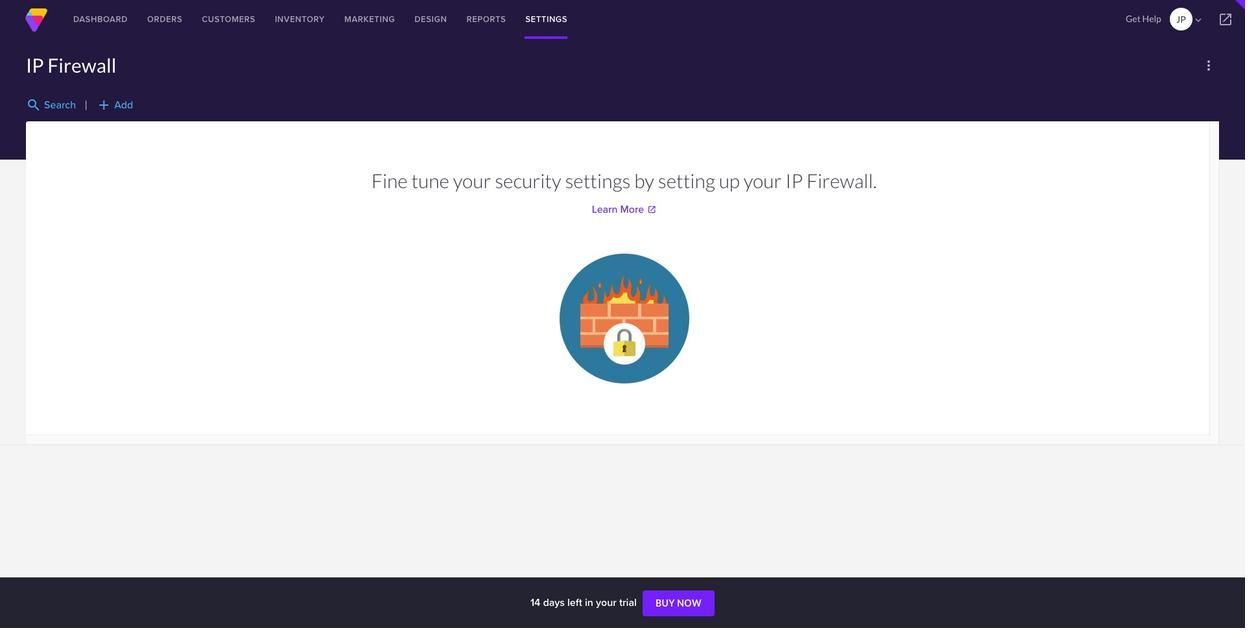 Task type: vqa. For each thing, say whether or not it's contained in the screenshot.
the keywords help_outline
no



Task type: locate. For each thing, give the bounding box(es) containing it.
orders
[[147, 13, 183, 25]]

dashboard link
[[64, 0, 138, 39]]

days
[[543, 595, 565, 610]]

ip left firewall.
[[786, 169, 803, 192]]

fine
[[372, 169, 408, 192]]

1 vertical spatial ip
[[786, 169, 803, 192]]

fine tune your security settings by setting up your ip firewall.
[[372, 169, 877, 192]]

more
[[621, 202, 644, 217]]

0 horizontal spatial ip
[[26, 53, 44, 77]]

learn more link
[[592, 202, 657, 217]]

get help
[[1126, 13, 1162, 24]]

search
[[26, 97, 42, 113]]

trial
[[620, 595, 637, 610]]

marketing
[[345, 13, 395, 25]]

your right in
[[596, 595, 617, 610]]

jp
[[1177, 14, 1187, 25]]

ip firewall
[[26, 53, 116, 77]]


[[1193, 14, 1205, 26]]

0 vertical spatial ip
[[26, 53, 44, 77]]

ip up search
[[26, 53, 44, 77]]

dashboard
[[73, 13, 128, 25]]

more_vert button
[[1199, 55, 1220, 76]]

security
[[495, 169, 562, 192]]

more_vert
[[1202, 58, 1217, 73]]

tune
[[412, 169, 450, 192]]

your right tune
[[453, 169, 491, 192]]

|
[[85, 98, 88, 111]]

by
[[635, 169, 655, 192]]

1 horizontal spatial your
[[596, 595, 617, 610]]

ip
[[26, 53, 44, 77], [786, 169, 803, 192]]

2 horizontal spatial your
[[744, 169, 782, 192]]

your
[[453, 169, 491, 192], [744, 169, 782, 192], [596, 595, 617, 610]]

your right 'up'
[[744, 169, 782, 192]]



Task type: describe. For each thing, give the bounding box(es) containing it.
now
[[677, 598, 702, 609]]

left
[[568, 595, 583, 610]]

 link
[[1207, 0, 1246, 39]]

design
[[415, 13, 447, 25]]

help
[[1143, 13, 1162, 24]]

firewall
[[48, 53, 116, 77]]

14
[[531, 595, 541, 610]]

buy now link
[[643, 591, 715, 616]]

search
[[44, 98, 76, 112]]

1 horizontal spatial ip
[[786, 169, 803, 192]]


[[1219, 12, 1234, 27]]

settings
[[565, 169, 631, 192]]

oops! you don't have any security rules yet. image
[[560, 254, 689, 383]]

buy now
[[656, 598, 702, 609]]

14 days left in your trial
[[531, 595, 640, 610]]

get
[[1126, 13, 1141, 24]]

setting
[[658, 169, 716, 192]]

reports
[[467, 13, 506, 25]]

learn more
[[592, 202, 644, 217]]

in
[[585, 595, 594, 610]]

inventory
[[275, 13, 325, 25]]

firewall.
[[807, 169, 877, 192]]

learn
[[592, 202, 618, 217]]

search search
[[26, 97, 76, 113]]

add
[[114, 98, 133, 112]]

up
[[719, 169, 740, 192]]

add
[[96, 97, 112, 113]]

settings
[[526, 13, 568, 25]]

0 horizontal spatial your
[[453, 169, 491, 192]]

customers
[[202, 13, 256, 25]]

buy
[[656, 598, 675, 609]]

add add
[[96, 97, 133, 113]]



